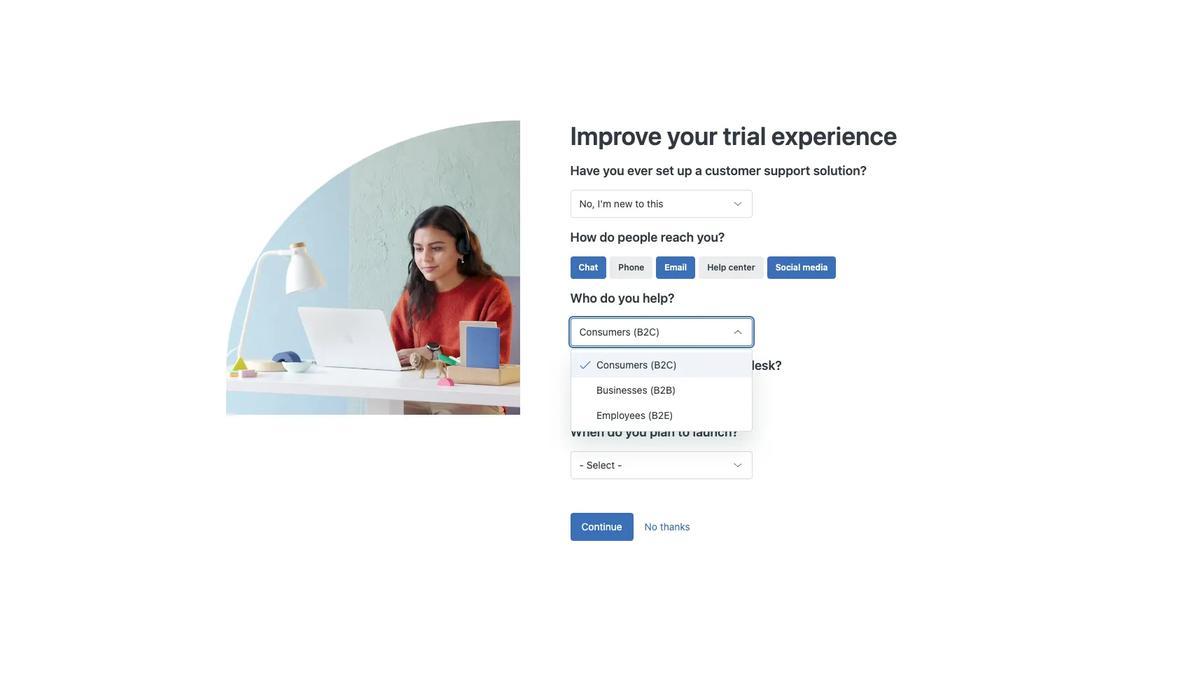 Task type: locate. For each thing, give the bounding box(es) containing it.
do right who
[[601, 291, 616, 306]]

- down when at the bottom of the page
[[580, 459, 584, 471]]

thanks
[[661, 520, 691, 532]]

1 how from the top
[[571, 230, 597, 245]]

many
[[600, 358, 632, 372]]

select down when at the bottom of the page
[[587, 459, 615, 471]]

customer
[[706, 163, 762, 178]]

2 select from the top
[[587, 459, 615, 471]]

1 vertical spatial - select - button
[[571, 451, 753, 479]]

0 vertical spatial - select -
[[580, 392, 623, 404]]

2 vertical spatial do
[[608, 424, 623, 439]]

have
[[571, 163, 600, 178]]

- select - button
[[571, 384, 753, 412], [571, 451, 753, 479]]

you left help?
[[619, 291, 640, 306]]

use
[[701, 358, 722, 372]]

2 how from the top
[[571, 358, 597, 372]]

zendesk?
[[725, 358, 782, 372]]

do for when
[[608, 424, 623, 439]]

employees (b2e) option
[[572, 403, 752, 428]]

email button
[[657, 257, 696, 279]]

consumers (b2c) up businesses (b2b)
[[597, 359, 677, 371]]

set
[[656, 163, 675, 178]]

1 vertical spatial consumers
[[597, 359, 648, 371]]

new
[[614, 198, 633, 210]]

0 vertical spatial to
[[636, 198, 645, 210]]

- select - up employees
[[580, 392, 623, 404]]

how up chat
[[571, 230, 597, 245]]

social media button
[[768, 257, 837, 279]]

up
[[678, 163, 693, 178]]

1 vertical spatial - select -
[[580, 459, 623, 471]]

to
[[636, 198, 645, 210], [678, 424, 690, 439]]

consumers (b2c) option
[[572, 352, 752, 378]]

-
[[580, 392, 584, 404], [618, 392, 623, 404], [580, 459, 584, 471], [618, 459, 623, 471]]

consumers
[[580, 325, 631, 337], [597, 359, 648, 371]]

consumers (b2c)
[[580, 325, 660, 337], [597, 359, 677, 371]]

you
[[603, 163, 625, 178], [619, 291, 640, 306], [626, 424, 647, 439]]

do down employees
[[608, 424, 623, 439]]

who do you help?
[[571, 291, 675, 306]]

0 vertical spatial consumers
[[580, 325, 631, 337]]

(b2b)
[[651, 384, 676, 396]]

1 - select - from the top
[[580, 392, 623, 404]]

how
[[571, 230, 597, 245], [571, 358, 597, 372]]

1 vertical spatial do
[[601, 291, 616, 306]]

no
[[645, 520, 658, 532]]

help center
[[708, 262, 756, 273]]

(b2c) inside "option"
[[651, 359, 677, 371]]

select up employees
[[587, 392, 615, 404]]

how do people reach you?
[[571, 230, 725, 245]]

- select - down when at the bottom of the page
[[580, 459, 623, 471]]

chat button
[[571, 257, 607, 279]]

(b2e)
[[649, 409, 674, 421]]

no, i'm new to this
[[580, 198, 664, 210]]

consumers (b2c) down who do you help? at the top
[[580, 325, 660, 337]]

do for how
[[600, 230, 615, 245]]

support
[[765, 163, 811, 178]]

how many agents will use zendesk?
[[571, 358, 782, 372]]

how for how do people reach you?
[[571, 230, 597, 245]]

0 vertical spatial do
[[600, 230, 615, 245]]

0 vertical spatial - select - button
[[571, 384, 753, 412]]

this
[[647, 198, 664, 210]]

consumers (b2c) button
[[571, 318, 753, 346]]

continue
[[582, 520, 623, 532]]

- select -
[[580, 392, 623, 404], [580, 459, 623, 471]]

consumers (b2c) inside popup button
[[580, 325, 660, 337]]

1 vertical spatial (b2c)
[[651, 359, 677, 371]]

0 vertical spatial consumers (b2c)
[[580, 325, 660, 337]]

phone
[[619, 262, 645, 273]]

consumers up businesses
[[597, 359, 648, 371]]

ever
[[628, 163, 653, 178]]

you?
[[697, 230, 725, 245]]

0 horizontal spatial to
[[636, 198, 645, 210]]

chat
[[579, 262, 599, 273]]

to left this
[[636, 198, 645, 210]]

do
[[600, 230, 615, 245], [601, 291, 616, 306], [608, 424, 623, 439]]

list box
[[571, 349, 753, 432]]

employees (b2e)
[[597, 409, 674, 421]]

select
[[587, 392, 615, 404], [587, 459, 615, 471]]

you left ever
[[603, 163, 625, 178]]

1 vertical spatial select
[[587, 459, 615, 471]]

1 select from the top
[[587, 392, 615, 404]]

experience
[[772, 121, 898, 151]]

agents
[[635, 358, 676, 372]]

launch?
[[693, 424, 739, 439]]

when
[[571, 424, 605, 439]]

(b2c)
[[634, 325, 660, 337], [651, 359, 677, 371]]

your
[[668, 121, 718, 151]]

1 - select - button from the top
[[571, 384, 753, 412]]

you down the employees (b2e)
[[626, 424, 647, 439]]

(b2c) left will at the right bottom
[[651, 359, 677, 371]]

consumers up many
[[580, 325, 631, 337]]

do left people at the right top of page
[[600, 230, 615, 245]]

0 vertical spatial how
[[571, 230, 597, 245]]

1 vertical spatial how
[[571, 358, 597, 372]]

employees
[[597, 409, 646, 421]]

2 vertical spatial you
[[626, 424, 647, 439]]

1 vertical spatial consumers (b2c)
[[597, 359, 677, 371]]

0 vertical spatial select
[[587, 392, 615, 404]]

how left many
[[571, 358, 597, 372]]

no, i'm new to this button
[[571, 190, 753, 218]]

(b2c) up agents
[[634, 325, 660, 337]]

1 vertical spatial to
[[678, 424, 690, 439]]

to right plan
[[678, 424, 690, 439]]

1 vertical spatial you
[[619, 291, 640, 306]]

2 - select - button from the top
[[571, 451, 753, 479]]

0 vertical spatial (b2c)
[[634, 325, 660, 337]]

consumers inside "option"
[[597, 359, 648, 371]]

solution?
[[814, 163, 867, 178]]

to inside popup button
[[636, 198, 645, 210]]



Task type: vqa. For each thing, say whether or not it's contained in the screenshot.
I'm
yes



Task type: describe. For each thing, give the bounding box(es) containing it.
- down "when do you plan to launch?"
[[618, 459, 623, 471]]

social
[[776, 262, 801, 273]]

who
[[571, 291, 598, 306]]

- up employees
[[618, 392, 623, 404]]

phone button
[[610, 257, 653, 279]]

when do you plan to launch?
[[571, 424, 739, 439]]

center
[[729, 262, 756, 273]]

businesses (b2b) option
[[572, 378, 752, 403]]

customer service agent wearing a headset and sitting at a desk as balloons float through the air in celebration. image
[[226, 121, 571, 415]]

businesses (b2b)
[[597, 384, 676, 396]]

improve
[[571, 121, 662, 151]]

help center button
[[699, 257, 764, 279]]

you for who
[[619, 291, 640, 306]]

0 vertical spatial you
[[603, 163, 625, 178]]

how for how many agents will use zendesk?
[[571, 358, 597, 372]]

select for second - select - popup button from the bottom of the page
[[587, 392, 615, 404]]

will
[[679, 358, 698, 372]]

have you ever set up a customer support solution?
[[571, 163, 867, 178]]

do for who
[[601, 291, 616, 306]]

(b2c) inside popup button
[[634, 325, 660, 337]]

1 horizontal spatial to
[[678, 424, 690, 439]]

you for when
[[626, 424, 647, 439]]

no thanks
[[645, 520, 691, 532]]

no,
[[580, 198, 595, 210]]

i'm
[[598, 198, 612, 210]]

plan
[[650, 424, 675, 439]]

trial
[[723, 121, 767, 151]]

no thanks button
[[634, 513, 702, 541]]

a
[[696, 163, 703, 178]]

help
[[708, 262, 727, 273]]

social media
[[776, 262, 828, 273]]

2 - select - from the top
[[580, 459, 623, 471]]

- up when at the bottom of the page
[[580, 392, 584, 404]]

select for 1st - select - popup button from the bottom
[[587, 459, 615, 471]]

email
[[665, 262, 687, 273]]

improve your trial experience
[[571, 121, 898, 151]]

media
[[803, 262, 828, 273]]

help?
[[643, 291, 675, 306]]

reach
[[661, 230, 694, 245]]

continue button
[[571, 513, 634, 541]]

businesses
[[597, 384, 648, 396]]

people
[[618, 230, 658, 245]]

consumers (b2c) inside "option"
[[597, 359, 677, 371]]

list box containing consumers (b2c)
[[571, 349, 753, 432]]

consumers inside popup button
[[580, 325, 631, 337]]



